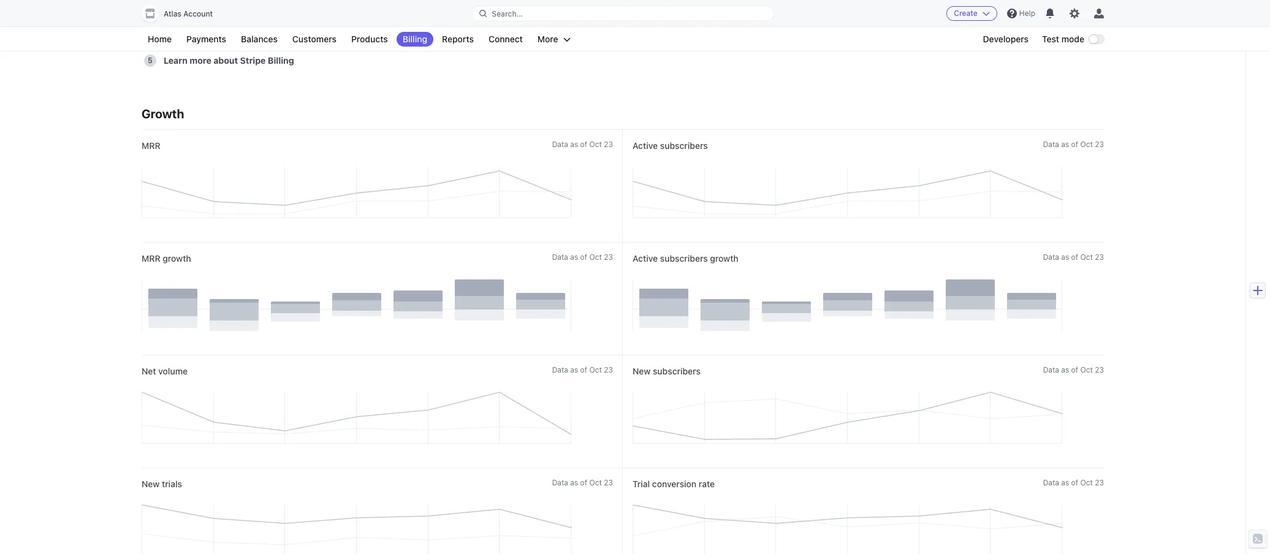 Task type: describe. For each thing, give the bounding box(es) containing it.
5
[[148, 56, 153, 65]]

of for trial conversion rate
[[1072, 478, 1079, 488]]

products
[[351, 34, 388, 44]]

as for active subscribers
[[1062, 140, 1070, 149]]

trial conversion rate
[[633, 479, 715, 489]]

data as of oct 23 for mrr
[[552, 140, 613, 149]]

net volume
[[142, 366, 188, 377]]

subscribers for active subscribers
[[660, 140, 708, 151]]

subscribers for active subscribers growth
[[660, 253, 708, 264]]

help
[[1020, 9, 1036, 18]]

mrr for mrr
[[142, 140, 160, 151]]

oct for active subscribers
[[1081, 140, 1093, 149]]

data for active subscribers
[[1044, 140, 1060, 149]]

active for active subscribers growth
[[633, 253, 658, 264]]

rate
[[699, 479, 715, 489]]

customers link
[[286, 32, 343, 47]]

create button
[[947, 6, 998, 21]]

data for trial conversion rate
[[1044, 478, 1060, 488]]

23 for active subscribers growth
[[1095, 253, 1105, 262]]

oct for active subscribers growth
[[1081, 253, 1093, 262]]

oct for mrr growth
[[590, 253, 602, 262]]

billing inside billing link
[[403, 34, 427, 44]]

23 for new subscribers
[[1095, 366, 1105, 375]]

as for mrr
[[571, 140, 578, 149]]

trials
[[162, 479, 182, 489]]

connect link
[[483, 32, 529, 47]]

data for active subscribers growth
[[1044, 253, 1060, 262]]

reports link
[[436, 32, 480, 47]]

volume
[[158, 366, 188, 377]]

23 for mrr growth
[[604, 253, 613, 262]]

as for net volume
[[571, 366, 578, 375]]

balances
[[241, 34, 278, 44]]

oct for mrr
[[590, 140, 602, 149]]

atlas
[[164, 9, 182, 18]]

data for mrr
[[552, 140, 568, 149]]

net
[[142, 366, 156, 377]]

stripe
[[240, 55, 266, 66]]

data for mrr growth
[[552, 253, 568, 262]]

data for new trials
[[552, 478, 568, 488]]

data as of oct 23 for new subscribers
[[1044, 366, 1105, 375]]

Search… text field
[[472, 6, 774, 21]]

23 for active subscribers
[[1095, 140, 1105, 149]]

data as of oct 23 for active subscribers growth
[[1044, 253, 1105, 262]]

mode
[[1062, 34, 1085, 44]]

new subscribers
[[633, 366, 701, 377]]

growth
[[142, 107, 184, 121]]

1 vertical spatial billing
[[268, 55, 294, 66]]

as for new trials
[[571, 478, 578, 488]]

help button
[[1003, 4, 1041, 23]]

home link
[[142, 32, 178, 47]]

oct for net volume
[[590, 366, 602, 375]]

conversion
[[652, 479, 697, 489]]

data as of oct 23 for mrr growth
[[552, 253, 613, 262]]

reports
[[442, 34, 474, 44]]

mrr growth
[[142, 253, 191, 264]]

learn
[[164, 55, 188, 66]]

search…
[[492, 9, 523, 18]]

more button
[[532, 32, 577, 47]]

test mode
[[1043, 34, 1085, 44]]

data for new subscribers
[[1044, 366, 1060, 375]]

of for active subscribers growth
[[1072, 253, 1079, 262]]

as for new subscribers
[[1062, 366, 1070, 375]]



Task type: vqa. For each thing, say whether or not it's contained in the screenshot.


Task type: locate. For each thing, give the bounding box(es) containing it.
connect
[[489, 34, 523, 44]]

2 growth from the left
[[710, 253, 739, 264]]

notifications image
[[1046, 9, 1055, 18]]

active for active subscribers
[[633, 140, 658, 151]]

more
[[190, 55, 211, 66]]

of for new trials
[[581, 478, 588, 488]]

1 mrr from the top
[[142, 140, 160, 151]]

of for mrr
[[581, 140, 588, 149]]

oct for trial conversion rate
[[1081, 478, 1093, 488]]

oct
[[590, 140, 602, 149], [1081, 140, 1093, 149], [590, 253, 602, 262], [1081, 253, 1093, 262], [590, 366, 602, 375], [1081, 366, 1093, 375], [590, 478, 602, 488], [1081, 478, 1093, 488]]

atlas account
[[164, 9, 213, 18]]

2 mrr from the top
[[142, 253, 160, 264]]

1 active from the top
[[633, 140, 658, 151]]

data as of oct 23 for net volume
[[552, 366, 613, 375]]

0 horizontal spatial growth
[[163, 253, 191, 264]]

home
[[148, 34, 172, 44]]

1 vertical spatial new
[[142, 479, 160, 489]]

account
[[184, 9, 213, 18]]

1 growth from the left
[[163, 253, 191, 264]]

billing
[[403, 34, 427, 44], [268, 55, 294, 66]]

mrr for mrr growth
[[142, 253, 160, 264]]

as for mrr growth
[[571, 253, 578, 262]]

products link
[[345, 32, 394, 47]]

active subscribers growth
[[633, 253, 739, 264]]

data as of oct 23 for trial conversion rate
[[1044, 478, 1105, 488]]

subscribers for new subscribers
[[653, 366, 701, 377]]

subscribers
[[660, 140, 708, 151], [660, 253, 708, 264], [653, 366, 701, 377]]

growth
[[163, 253, 191, 264], [710, 253, 739, 264]]

data
[[552, 140, 568, 149], [1044, 140, 1060, 149], [552, 253, 568, 262], [1044, 253, 1060, 262], [552, 366, 568, 375], [1044, 366, 1060, 375], [552, 478, 568, 488], [1044, 478, 1060, 488]]

of for mrr growth
[[581, 253, 588, 262]]

as
[[571, 140, 578, 149], [1062, 140, 1070, 149], [571, 253, 578, 262], [1062, 253, 1070, 262], [571, 366, 578, 375], [1062, 366, 1070, 375], [571, 478, 578, 488], [1062, 478, 1070, 488]]

test
[[1043, 34, 1060, 44]]

data as of oct 23
[[552, 140, 613, 149], [1044, 140, 1105, 149], [552, 253, 613, 262], [1044, 253, 1105, 262], [552, 366, 613, 375], [1044, 366, 1105, 375], [552, 478, 613, 488], [1044, 478, 1105, 488]]

23 for mrr
[[604, 140, 613, 149]]

billing left reports
[[403, 34, 427, 44]]

learn more about stripe billing
[[164, 55, 294, 66]]

as for active subscribers growth
[[1062, 253, 1070, 262]]

new
[[633, 366, 651, 377], [142, 479, 160, 489]]

1 horizontal spatial growth
[[710, 253, 739, 264]]

customers
[[292, 34, 337, 44]]

0 vertical spatial subscribers
[[660, 140, 708, 151]]

data as of oct 23 for active subscribers
[[1044, 140, 1105, 149]]

23
[[604, 140, 613, 149], [1095, 140, 1105, 149], [604, 253, 613, 262], [1095, 253, 1105, 262], [604, 366, 613, 375], [1095, 366, 1105, 375], [604, 478, 613, 488], [1095, 478, 1105, 488]]

about
[[214, 55, 238, 66]]

of for net volume
[[581, 366, 588, 375]]

mrr
[[142, 140, 160, 151], [142, 253, 160, 264]]

as for trial conversion rate
[[1062, 478, 1070, 488]]

0 vertical spatial billing
[[403, 34, 427, 44]]

create
[[954, 9, 978, 18]]

23 for trial conversion rate
[[1095, 478, 1105, 488]]

more
[[538, 34, 558, 44]]

of
[[581, 140, 588, 149], [1072, 140, 1079, 149], [581, 253, 588, 262], [1072, 253, 1079, 262], [581, 366, 588, 375], [1072, 366, 1079, 375], [581, 478, 588, 488], [1072, 478, 1079, 488]]

atlas account button
[[142, 5, 225, 22]]

new trials
[[142, 479, 182, 489]]

of for new subscribers
[[1072, 366, 1079, 375]]

0 horizontal spatial new
[[142, 479, 160, 489]]

1 vertical spatial subscribers
[[660, 253, 708, 264]]

payments
[[186, 34, 226, 44]]

developers link
[[977, 32, 1035, 47]]

data for net volume
[[552, 366, 568, 375]]

0 horizontal spatial billing
[[268, 55, 294, 66]]

of for active subscribers
[[1072, 140, 1079, 149]]

balances link
[[235, 32, 284, 47]]

23 for net volume
[[604, 366, 613, 375]]

oct for new subscribers
[[1081, 366, 1093, 375]]

1 vertical spatial mrr
[[142, 253, 160, 264]]

developers
[[983, 34, 1029, 44]]

Search… search field
[[472, 6, 774, 21]]

2 active from the top
[[633, 253, 658, 264]]

0 vertical spatial mrr
[[142, 140, 160, 151]]

payments link
[[180, 32, 232, 47]]

1 horizontal spatial new
[[633, 366, 651, 377]]

2 vertical spatial subscribers
[[653, 366, 701, 377]]

1 horizontal spatial billing
[[403, 34, 427, 44]]

billing right stripe
[[268, 55, 294, 66]]

active subscribers
[[633, 140, 708, 151]]

0 vertical spatial active
[[633, 140, 658, 151]]

new for new trials
[[142, 479, 160, 489]]

0 vertical spatial new
[[633, 366, 651, 377]]

1 vertical spatial active
[[633, 253, 658, 264]]

active
[[633, 140, 658, 151], [633, 253, 658, 264]]

data as of oct 23 for new trials
[[552, 478, 613, 488]]

new for new subscribers
[[633, 366, 651, 377]]

oct for new trials
[[590, 478, 602, 488]]

billing link
[[397, 32, 434, 47]]

23 for new trials
[[604, 478, 613, 488]]

trial
[[633, 479, 650, 489]]



